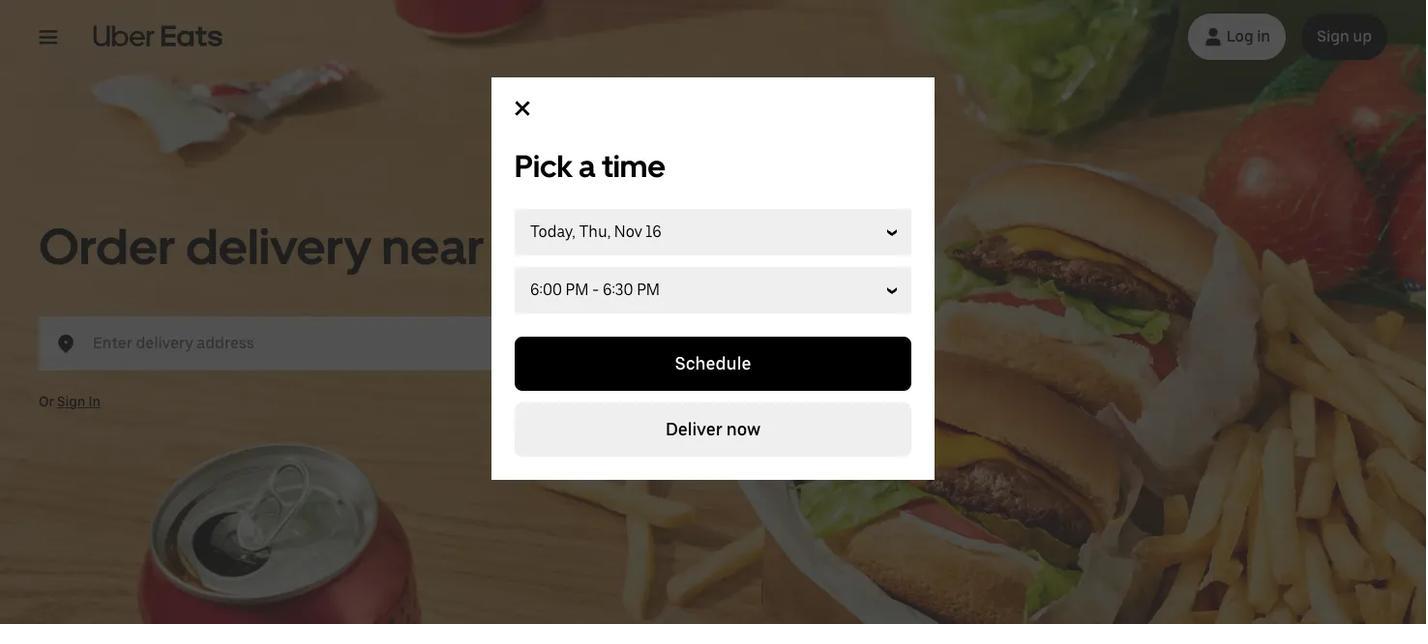 Task type: vqa. For each thing, say whether or not it's contained in the screenshot.
pick
yes



Task type: describe. For each thing, give the bounding box(es) containing it.
or
[[39, 393, 54, 409]]

deliver
[[666, 419, 723, 439]]

sign inside "link"
[[1317, 27, 1350, 45]]

here
[[838, 332, 874, 353]]

now
[[727, 419, 761, 439]]

or sign in
[[39, 393, 101, 409]]

sign in link
[[57, 393, 101, 409]]

log in link
[[1188, 14, 1286, 60]]

sign up
[[1317, 27, 1372, 45]]

order delivery near you
[[39, 215, 581, 276]]

1 vertical spatial sign
[[57, 393, 86, 409]]

time
[[602, 148, 666, 185]]

pick a time
[[515, 148, 666, 185]]

up
[[1353, 27, 1372, 45]]

you
[[495, 215, 581, 276]]

log in
[[1227, 27, 1271, 45]]

log
[[1227, 27, 1254, 45]]

in
[[1257, 27, 1271, 45]]

search
[[777, 332, 834, 353]]

pick
[[515, 148, 573, 185]]



Task type: locate. For each thing, give the bounding box(es) containing it.
schedule button
[[515, 337, 912, 391]]

1 horizontal spatial sign
[[1317, 27, 1350, 45]]

deliver now button
[[515, 403, 912, 457]]

pick a time dialog
[[492, 77, 935, 480]]

delivery
[[186, 215, 372, 276]]

schedule
[[675, 353, 751, 374]]

in
[[89, 393, 101, 409]]

sign left up at the top right of the page
[[1317, 27, 1350, 45]]

sign
[[1317, 27, 1350, 45], [57, 393, 86, 409]]

search here
[[777, 332, 874, 353]]

0 vertical spatial sign
[[1317, 27, 1350, 45]]

search here button
[[762, 316, 890, 370]]

0 horizontal spatial sign
[[57, 393, 86, 409]]

a
[[579, 148, 596, 185]]

order
[[39, 215, 176, 276]]

deliver now
[[666, 419, 761, 439]]

sign up link
[[1302, 14, 1388, 60]]

sign left in
[[57, 393, 86, 409]]

near
[[382, 215, 485, 276]]



